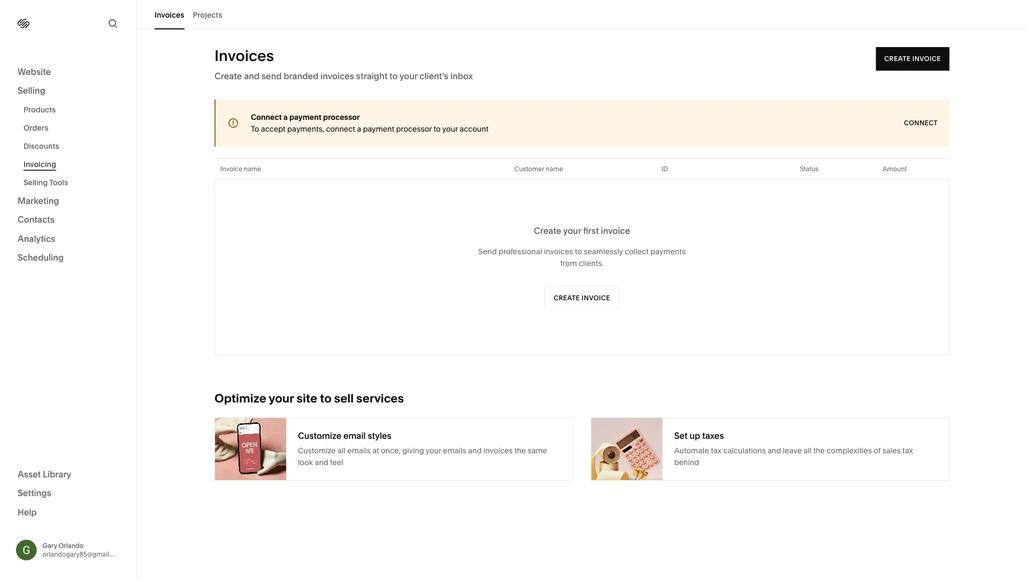 Task type: describe. For each thing, give the bounding box(es) containing it.
asset library
[[18, 469, 71, 479]]

marketing
[[18, 195, 59, 206]]

marketing link
[[18, 195, 119, 207]]

website link
[[18, 66, 119, 78]]

library
[[43, 469, 71, 479]]

selling link
[[18, 85, 119, 97]]

orders link
[[24, 119, 125, 137]]

help
[[18, 507, 37, 517]]

scheduling link
[[18, 252, 119, 264]]

asset
[[18, 469, 41, 479]]

settings link
[[18, 487, 119, 500]]

discounts link
[[24, 137, 125, 155]]

products
[[24, 105, 56, 114]]

discounts
[[24, 142, 59, 151]]

settings
[[18, 488, 51, 498]]

tools
[[49, 178, 68, 187]]

analytics link
[[18, 233, 119, 245]]

invoicing link
[[24, 155, 125, 173]]

selling tools
[[24, 178, 68, 187]]

website
[[18, 66, 51, 77]]



Task type: locate. For each thing, give the bounding box(es) containing it.
selling for selling tools
[[24, 178, 48, 187]]

asset library link
[[18, 468, 119, 481]]

selling tools link
[[24, 173, 125, 192]]

contacts
[[18, 214, 55, 225]]

orlandogary85@gmail.com
[[43, 550, 124, 558]]

1 vertical spatial selling
[[24, 178, 48, 187]]

scheduling
[[18, 252, 64, 263]]

analytics
[[18, 233, 55, 244]]

selling up marketing
[[24, 178, 48, 187]]

selling down website
[[18, 85, 45, 96]]

orlando
[[59, 542, 83, 550]]

selling
[[18, 85, 45, 96], [24, 178, 48, 187]]

orders
[[24, 123, 48, 132]]

selling for selling
[[18, 85, 45, 96]]

help link
[[18, 506, 37, 518]]

gary orlando orlandogary85@gmail.com
[[43, 542, 124, 558]]

0 vertical spatial selling
[[18, 85, 45, 96]]

gary
[[43, 542, 57, 550]]

invoicing
[[24, 160, 56, 169]]

products link
[[24, 101, 125, 119]]

contacts link
[[18, 214, 119, 226]]



Task type: vqa. For each thing, say whether or not it's contained in the screenshot.
Selling Tools's SELLING
yes



